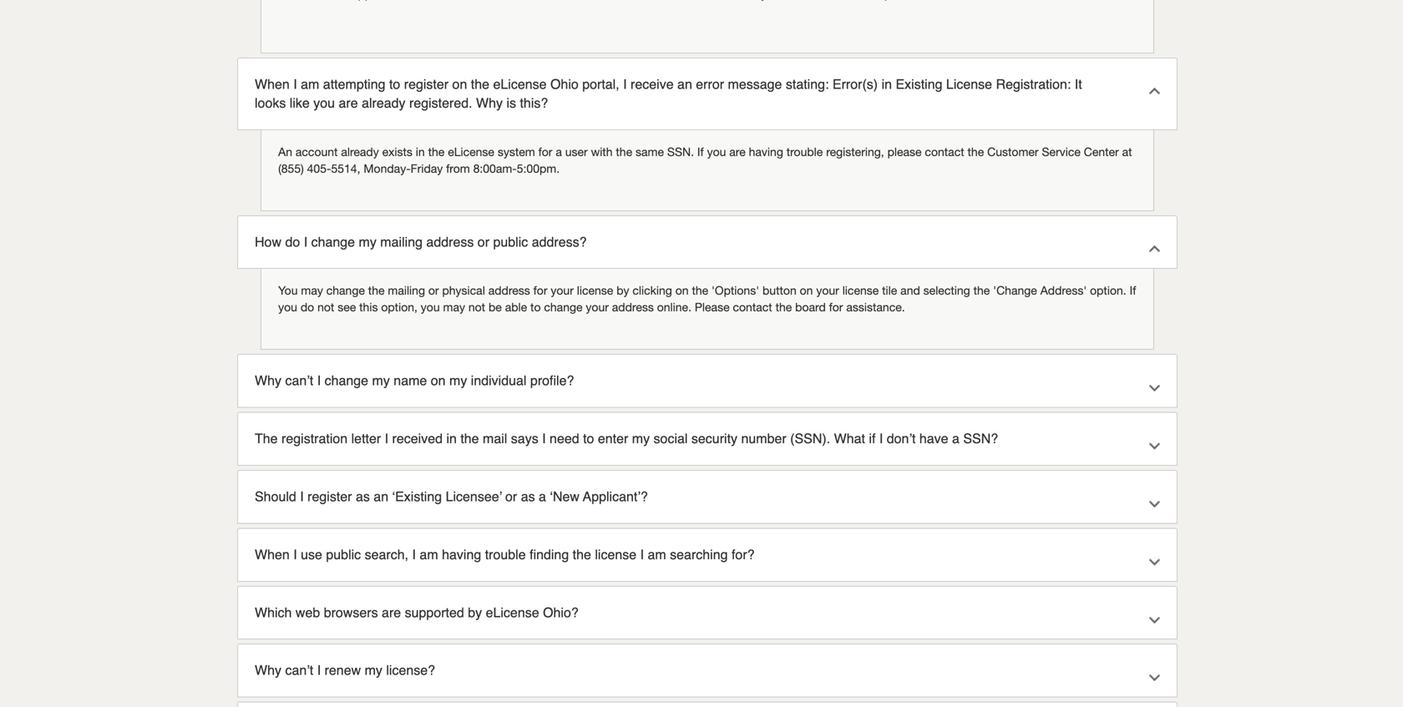 Task type: describe. For each thing, give the bounding box(es) containing it.
license
[[946, 76, 992, 92]]

should i register as an 'existing licensee' or as a 'new applicant'?
[[255, 489, 648, 504]]

have
[[920, 431, 949, 447]]

says
[[511, 431, 539, 447]]

error
[[696, 76, 724, 92]]

ssn.
[[667, 145, 694, 159]]

having inside an account already exists in the elicense system for a user with the same ssn. if you are having trouble registering, please contact the customer service center at (855) 405-5514, monday-friday from 8:00am-5:00pm
[[749, 145, 783, 159]]

finding
[[530, 547, 569, 562]]

why for why can't i renew my license?
[[255, 663, 281, 678]]

2 horizontal spatial am
[[648, 547, 666, 562]]

or for licensee'
[[505, 489, 517, 504]]

renew
[[325, 663, 361, 678]]

applicant'?
[[583, 489, 648, 504]]

which web browsers are supported by elicense ohio?
[[255, 605, 579, 620]]

don't
[[887, 431, 916, 447]]

license?
[[386, 663, 435, 678]]

1 vertical spatial a
[[952, 431, 960, 447]]

the up please
[[692, 284, 708, 298]]

address?
[[532, 234, 587, 250]]

which
[[255, 605, 292, 620]]

already inside when i am attempting to register on the elicense ohio portal, i receive an error message stating: error(s) in existing license registration: it looks like you are already registered. why is this?
[[362, 95, 406, 111]]

if you do not see this option, you may not be able to change your address online. please contact the board for assistance.
[[278, 284, 1136, 314]]

when for when i am attempting to register on the elicense ohio portal, i receive an error message stating: error(s) in existing license registration: it looks like you are already registered. why is this?
[[255, 76, 290, 92]]

a for with
[[556, 145, 562, 159]]

please
[[695, 300, 730, 314]]

contact inside 'if you do not see this option, you may not be able to change your address online. please contact the board for assistance.'
[[733, 300, 772, 314]]

the registration letter i received in the mail says i need to enter my social security number (ssn). what if i don't have a ssn?
[[255, 431, 998, 447]]

i right if
[[879, 431, 883, 447]]

address inside 'if you do not see this option, you may not be able to change your address online. please contact the board for assistance.'
[[612, 300, 654, 314]]

account
[[296, 145, 338, 159]]

be
[[489, 300, 502, 314]]

my right enter
[[632, 431, 650, 447]]

search,
[[365, 547, 409, 562]]

for for address
[[533, 284, 548, 298]]

if
[[869, 431, 876, 447]]

able
[[505, 300, 527, 314]]

center
[[1084, 145, 1119, 159]]

enter
[[598, 431, 628, 447]]

licensee'
[[446, 489, 502, 504]]

can't for renew
[[285, 663, 313, 678]]

and
[[901, 284, 920, 298]]

why can't i change my name on my individual profile?
[[255, 373, 574, 389]]

register inside when i am attempting to register on the elicense ohio portal, i receive an error message stating: error(s) in existing license registration: it looks like you are already registered. why is this?
[[404, 76, 449, 92]]

physical
[[442, 284, 485, 298]]

elicense inside when i am attempting to register on the elicense ohio portal, i receive an error message stating: error(s) in existing license registration: it looks like you are already registered. why is this?
[[493, 76, 547, 92]]

registered.
[[409, 95, 472, 111]]

i right letter
[[385, 431, 388, 447]]

the inside 'if you do not see this option, you may not be able to change your address online. please contact the board for assistance.'
[[776, 300, 792, 314]]

'new
[[550, 489, 580, 504]]

should
[[255, 489, 296, 504]]

system
[[498, 145, 535, 159]]

board
[[795, 300, 826, 314]]

if inside an account already exists in the elicense system for a user with the same ssn. if you are having trouble registering, please contact the customer service center at (855) 405-5514, monday-friday from 8:00am-5:00pm
[[697, 145, 704, 159]]

error(s)
[[833, 76, 878, 92]]

button
[[763, 284, 797, 298]]

or for address
[[478, 234, 490, 250]]

the inside when i am attempting to register on the elicense ohio portal, i receive an error message stating: error(s) in existing license registration: it looks like you are already registered. why is this?
[[471, 76, 490, 92]]

why can't i renew my license?
[[255, 663, 435, 678]]

name
[[394, 373, 427, 389]]

you down the you
[[278, 300, 297, 314]]

0 vertical spatial may
[[301, 284, 323, 298]]

do inside 'if you do not see this option, you may not be able to change your address online. please contact the board for assistance.'
[[301, 300, 314, 314]]

is
[[507, 95, 516, 111]]

why inside when i am attempting to register on the elicense ohio portal, i receive an error message stating: error(s) in existing license registration: it looks like you are already registered. why is this?
[[476, 95, 503, 111]]

for for system
[[538, 145, 552, 159]]

an account already exists in the elicense system for a user with the same ssn. if you are having trouble registering, please contact the customer service center at (855) 405-5514, monday-friday from 8:00am-5:00pm
[[278, 145, 1132, 175]]

my for name
[[372, 373, 390, 389]]

i right says
[[542, 431, 546, 447]]

ohio
[[550, 76, 579, 92]]

an
[[278, 145, 292, 159]]

letter
[[351, 431, 381, 447]]

security
[[692, 431, 738, 447]]

you inside an account already exists in the elicense system for a user with the same ssn. if you are having trouble registering, please contact the customer service center at (855) 405-5514, monday-friday from 8:00am-5:00pm
[[707, 145, 726, 159]]

0 horizontal spatial your
[[551, 284, 574, 298]]

trouble inside an account already exists in the elicense system for a user with the same ssn. if you are having trouble registering, please contact the customer service center at (855) 405-5514, monday-friday from 8:00am-5:00pm
[[787, 145, 823, 159]]

address'
[[1041, 284, 1087, 298]]

receive
[[631, 76, 674, 92]]

on up online.
[[676, 284, 689, 298]]

0 horizontal spatial trouble
[[485, 547, 526, 562]]

1 vertical spatial public
[[326, 547, 361, 562]]

0 horizontal spatial an
[[374, 489, 388, 504]]

1 vertical spatial register
[[308, 489, 352, 504]]

clicking
[[633, 284, 672, 298]]

this?
[[520, 95, 548, 111]]

8:00am-
[[473, 161, 517, 175]]

1 horizontal spatial address
[[488, 284, 530, 298]]

for?
[[732, 547, 755, 562]]

the right the finding
[[573, 547, 591, 562]]

you right "option,"
[[421, 300, 440, 314]]

this
[[359, 300, 378, 314]]

already inside an account already exists in the elicense system for a user with the same ssn. if you are having trouble registering, please contact the customer service center at (855) 405-5514, monday-friday from 8:00am-5:00pm
[[341, 145, 379, 159]]

the up this
[[368, 284, 385, 298]]

the left customer
[[968, 145, 984, 159]]

looks
[[255, 95, 286, 111]]

(855)
[[278, 161, 304, 175]]

1 horizontal spatial by
[[617, 284, 629, 298]]

stating:
[[786, 76, 829, 92]]

the right with
[[616, 145, 632, 159]]

0 horizontal spatial address
[[426, 234, 474, 250]]

profile?
[[530, 373, 574, 389]]

my left individual
[[449, 373, 467, 389]]

'change
[[993, 284, 1037, 298]]

number
[[741, 431, 787, 447]]

to inside 'if you do not see this option, you may not be able to change your address online. please contact the board for assistance.'
[[530, 300, 541, 314]]

to inside when i am attempting to register on the elicense ohio portal, i receive an error message stating: error(s) in existing license registration: it looks like you are already registered. why is this?
[[389, 76, 400, 92]]

i right should
[[300, 489, 304, 504]]

elicense for system
[[448, 145, 494, 159]]

same
[[636, 145, 664, 159]]

selecting
[[924, 284, 970, 298]]

your inside 'if you do not see this option, you may not be able to change your address online. please contact the board for assistance.'
[[586, 300, 609, 314]]

i left renew
[[317, 663, 321, 678]]

browsers
[[324, 605, 378, 620]]

1 vertical spatial by
[[468, 605, 482, 620]]

2 not from the left
[[468, 300, 485, 314]]

the left mail
[[461, 431, 479, 447]]

my for license?
[[365, 663, 383, 678]]



Task type: locate. For each thing, give the bounding box(es) containing it.
an inside when i am attempting to register on the elicense ohio portal, i receive an error message stating: error(s) in existing license registration: it looks like you are already registered. why is this?
[[677, 76, 692, 92]]

1 horizontal spatial to
[[530, 300, 541, 314]]

license up assistance.
[[843, 284, 879, 298]]

0 horizontal spatial am
[[301, 76, 319, 92]]

a
[[556, 145, 562, 159], [952, 431, 960, 447], [539, 489, 546, 504]]

can't
[[285, 373, 313, 389], [285, 663, 313, 678]]

by right supported
[[468, 605, 482, 620]]

change right how
[[311, 234, 355, 250]]

2 vertical spatial why
[[255, 663, 281, 678]]

it
[[1075, 76, 1082, 92]]

can't up the registration
[[285, 373, 313, 389]]

i up like
[[293, 76, 297, 92]]

1 vertical spatial for
[[533, 284, 548, 298]]

contact
[[925, 145, 964, 159], [733, 300, 772, 314]]

1 vertical spatial or
[[428, 284, 439, 298]]

0 vertical spatial already
[[362, 95, 406, 111]]

1 as from the left
[[356, 489, 370, 504]]

what
[[834, 431, 865, 447]]

1 horizontal spatial a
[[556, 145, 562, 159]]

portal,
[[582, 76, 620, 92]]

i right portal,
[[623, 76, 627, 92]]

(ssn).
[[790, 431, 830, 447]]

license
[[577, 284, 613, 298], [843, 284, 879, 298], [595, 547, 637, 562]]

a right have
[[952, 431, 960, 447]]

0 vertical spatial when
[[255, 76, 290, 92]]

in up friday
[[416, 145, 425, 159]]

you right ssn.
[[707, 145, 726, 159]]

change
[[311, 234, 355, 250], [326, 284, 365, 298], [544, 300, 583, 314], [325, 373, 368, 389]]

message
[[728, 76, 782, 92]]

1 vertical spatial why
[[255, 373, 281, 389]]

0 vertical spatial an
[[677, 76, 692, 92]]

2 vertical spatial in
[[446, 431, 457, 447]]

in inside when i am attempting to register on the elicense ohio portal, i receive an error message stating: error(s) in existing license registration: it looks like you are already registered. why is this?
[[882, 76, 892, 92]]

1 vertical spatial elicense
[[448, 145, 494, 159]]

address up physical
[[426, 234, 474, 250]]

.
[[556, 161, 560, 175]]

1 horizontal spatial not
[[468, 300, 485, 314]]

option,
[[381, 300, 418, 314]]

register right should
[[308, 489, 352, 504]]

the
[[471, 76, 490, 92], [428, 145, 445, 159], [616, 145, 632, 159], [968, 145, 984, 159], [368, 284, 385, 298], [692, 284, 708, 298], [974, 284, 990, 298], [776, 300, 792, 314], [461, 431, 479, 447], [573, 547, 591, 562]]

when i am attempting to register on the elicense ohio portal, i receive an error message stating: error(s) in existing license registration: it looks like you are already registered. why is this?
[[255, 76, 1082, 111]]

2 horizontal spatial or
[[505, 489, 517, 504]]

my right renew
[[365, 663, 383, 678]]

trouble left registering,
[[787, 145, 823, 159]]

1 horizontal spatial trouble
[[787, 145, 823, 159]]

not
[[317, 300, 334, 314], [468, 300, 485, 314]]

can't left renew
[[285, 663, 313, 678]]

'existing
[[392, 489, 442, 504]]

on
[[452, 76, 467, 92], [676, 284, 689, 298], [800, 284, 813, 298], [431, 373, 446, 389]]

social
[[654, 431, 688, 447]]

not left be
[[468, 300, 485, 314]]

may inside 'if you do not see this option, you may not be able to change your address online. please contact the board for assistance.'
[[443, 300, 465, 314]]

are right the browsers
[[382, 605, 401, 620]]

1 vertical spatial mailing
[[388, 284, 425, 298]]

as left 'existing
[[356, 489, 370, 504]]

a left 'new
[[539, 489, 546, 504]]

1 horizontal spatial contact
[[925, 145, 964, 159]]

why left is at the top left of page
[[476, 95, 503, 111]]

am left searching
[[648, 547, 666, 562]]

elicense for ohio?
[[486, 605, 539, 620]]

you may change the mailing or physical address for your license by clicking on the 'options' button on your license tile and selecting the 'change address' option.
[[278, 284, 1130, 298]]

like
[[290, 95, 310, 111]]

2 vertical spatial a
[[539, 489, 546, 504]]

if right ssn.
[[697, 145, 704, 159]]

i right how
[[304, 234, 308, 250]]

when for when i use public search, i am having trouble finding the license i am searching for?
[[255, 547, 290, 562]]

existing
[[896, 76, 943, 92]]

2 vertical spatial or
[[505, 489, 517, 504]]

0 horizontal spatial may
[[301, 284, 323, 298]]

are down attempting
[[339, 95, 358, 111]]

2 as from the left
[[521, 489, 535, 504]]

1 horizontal spatial having
[[749, 145, 783, 159]]

my up this
[[359, 234, 377, 250]]

supported
[[405, 605, 464, 620]]

to right need
[[583, 431, 594, 447]]

2 horizontal spatial address
[[612, 300, 654, 314]]

why up the the
[[255, 373, 281, 389]]

0 vertical spatial mailing
[[380, 234, 423, 250]]

in right error(s)
[[882, 76, 892, 92]]

0 vertical spatial for
[[538, 145, 552, 159]]

1 horizontal spatial in
[[446, 431, 457, 447]]

2 can't from the top
[[285, 663, 313, 678]]

to right attempting
[[389, 76, 400, 92]]

1 not from the left
[[317, 300, 334, 314]]

do left see
[[301, 300, 314, 314]]

1 horizontal spatial public
[[493, 234, 528, 250]]

0 vertical spatial having
[[749, 145, 783, 159]]

my
[[359, 234, 377, 250], [372, 373, 390, 389], [449, 373, 467, 389], [632, 431, 650, 447], [365, 663, 383, 678]]

0 vertical spatial by
[[617, 284, 629, 298]]

0 horizontal spatial a
[[539, 489, 546, 504]]

on right name at the left of the page
[[431, 373, 446, 389]]

1 horizontal spatial an
[[677, 76, 692, 92]]

address up the able
[[488, 284, 530, 298]]

are inside when i am attempting to register on the elicense ohio portal, i receive an error message stating: error(s) in existing license registration: it looks like you are already registered. why is this?
[[339, 95, 358, 111]]

for right board
[[829, 300, 843, 314]]

register up 'registered.'
[[404, 76, 449, 92]]

register
[[404, 76, 449, 92], [308, 489, 352, 504]]

elicense up is at the top left of page
[[493, 76, 547, 92]]

0 horizontal spatial in
[[416, 145, 425, 159]]

1 horizontal spatial am
[[420, 547, 438, 562]]

2 vertical spatial for
[[829, 300, 843, 314]]

0 vertical spatial if
[[697, 145, 704, 159]]

address
[[426, 234, 474, 250], [488, 284, 530, 298], [612, 300, 654, 314]]

registration:
[[996, 76, 1071, 92]]

or right licensee'
[[505, 489, 517, 504]]

elicense inside an account already exists in the elicense system for a user with the same ssn. if you are having trouble registering, please contact the customer service center at (855) 405-5514, monday-friday from 8:00am-5:00pm
[[448, 145, 494, 159]]

0 horizontal spatial having
[[442, 547, 481, 562]]

public right use on the bottom of page
[[326, 547, 361, 562]]

2 horizontal spatial are
[[729, 145, 746, 159]]

elicense left ohio?
[[486, 605, 539, 620]]

if inside 'if you do not see this option, you may not be able to change your address online. please contact the board for assistance.'
[[1130, 284, 1136, 298]]

0 horizontal spatial to
[[389, 76, 400, 92]]

0 vertical spatial are
[[339, 95, 358, 111]]

in right received
[[446, 431, 457, 447]]

1 horizontal spatial are
[[382, 605, 401, 620]]

by left clicking
[[617, 284, 629, 298]]

1 vertical spatial address
[[488, 284, 530, 298]]

may
[[301, 284, 323, 298], [443, 300, 465, 314]]

0 horizontal spatial as
[[356, 489, 370, 504]]

1 vertical spatial when
[[255, 547, 290, 562]]

when i use public search, i am having trouble finding the license i am searching for?
[[255, 547, 755, 562]]

your
[[551, 284, 574, 298], [816, 284, 839, 298], [586, 300, 609, 314]]

online.
[[657, 300, 692, 314]]

for
[[538, 145, 552, 159], [533, 284, 548, 298], [829, 300, 843, 314]]

web
[[296, 605, 320, 620]]

if right option.
[[1130, 284, 1136, 298]]

1 vertical spatial trouble
[[485, 547, 526, 562]]

0 horizontal spatial by
[[468, 605, 482, 620]]

0 vertical spatial do
[[285, 234, 300, 250]]

0 vertical spatial public
[[493, 234, 528, 250]]

address down clicking
[[612, 300, 654, 314]]

1 vertical spatial in
[[416, 145, 425, 159]]

a up .
[[556, 145, 562, 159]]

2 vertical spatial address
[[612, 300, 654, 314]]

1 horizontal spatial if
[[1130, 284, 1136, 298]]

why for why can't i change my name on my individual profile?
[[255, 373, 281, 389]]

1 when from the top
[[255, 76, 290, 92]]

change up letter
[[325, 373, 368, 389]]

an
[[677, 76, 692, 92], [374, 489, 388, 504]]

1 horizontal spatial register
[[404, 76, 449, 92]]

0 vertical spatial in
[[882, 76, 892, 92]]

the down button
[[776, 300, 792, 314]]

how do i change my mailing address or public address?
[[255, 234, 587, 250]]

for inside 'if you do not see this option, you may not be able to change your address online. please contact the board for assistance.'
[[829, 300, 843, 314]]

you inside when i am attempting to register on the elicense ohio portal, i receive an error message stating: error(s) in existing license registration: it looks like you are already registered. why is this?
[[313, 95, 335, 111]]

do
[[285, 234, 300, 250], [301, 300, 314, 314]]

contact right please
[[925, 145, 964, 159]]

when up looks
[[255, 76, 290, 92]]

2 when from the top
[[255, 547, 290, 562]]

2 horizontal spatial your
[[816, 284, 839, 298]]

why down which
[[255, 663, 281, 678]]

public
[[493, 234, 528, 250], [326, 547, 361, 562]]

on up board
[[800, 284, 813, 298]]

registering,
[[826, 145, 884, 159]]

already up 5514,
[[341, 145, 379, 159]]

1 horizontal spatial or
[[478, 234, 490, 250]]

0 horizontal spatial not
[[317, 300, 334, 314]]

elicense
[[493, 76, 547, 92], [448, 145, 494, 159], [486, 605, 539, 620]]

with
[[591, 145, 613, 159]]

2 horizontal spatial a
[[952, 431, 960, 447]]

attempting
[[323, 76, 386, 92]]

my for mailing
[[359, 234, 377, 250]]

my left name at the left of the page
[[372, 373, 390, 389]]

1 vertical spatial are
[[729, 145, 746, 159]]

0 vertical spatial address
[[426, 234, 474, 250]]

i right search,
[[412, 547, 416, 562]]

1 vertical spatial can't
[[285, 663, 313, 678]]

if
[[697, 145, 704, 159], [1130, 284, 1136, 298]]

am up like
[[301, 76, 319, 92]]

2 horizontal spatial in
[[882, 76, 892, 92]]

an left 'existing
[[374, 489, 388, 504]]

please
[[888, 145, 922, 159]]

'options'
[[712, 284, 759, 298]]

are right ssn.
[[729, 145, 746, 159]]

having down message
[[749, 145, 783, 159]]

on inside when i am attempting to register on the elicense ohio portal, i receive an error message stating: error(s) in existing license registration: it looks like you are already registered. why is this?
[[452, 76, 467, 92]]

1 vertical spatial having
[[442, 547, 481, 562]]

option.
[[1090, 284, 1127, 298]]

registration
[[282, 431, 348, 447]]

405-
[[307, 161, 331, 175]]

monday-
[[364, 161, 411, 175]]

use
[[301, 547, 322, 562]]

not left see
[[317, 300, 334, 314]]

0 horizontal spatial register
[[308, 489, 352, 504]]

how
[[255, 234, 282, 250]]

0 vertical spatial elicense
[[493, 76, 547, 92]]

or left physical
[[428, 284, 439, 298]]

you
[[278, 284, 298, 298]]

may right the you
[[301, 284, 323, 298]]

change inside 'if you do not see this option, you may not be able to change your address online. please contact the board for assistance.'
[[544, 300, 583, 314]]

mail
[[483, 431, 507, 447]]

change up see
[[326, 284, 365, 298]]

in inside an account already exists in the elicense system for a user with the same ssn. if you are having trouble registering, please contact the customer service center at (855) 405-5514, monday-friday from 8:00am-5:00pm
[[416, 145, 425, 159]]

already down attempting
[[362, 95, 406, 111]]

may down physical
[[443, 300, 465, 314]]

by
[[617, 284, 629, 298], [468, 605, 482, 620]]

the
[[255, 431, 278, 447]]

or up physical
[[478, 234, 490, 250]]

from
[[446, 161, 470, 175]]

5:00pm
[[517, 161, 556, 175]]

1 horizontal spatial may
[[443, 300, 465, 314]]

0 horizontal spatial are
[[339, 95, 358, 111]]

service
[[1042, 145, 1081, 159]]

0 horizontal spatial or
[[428, 284, 439, 298]]

having down 'should i register as an 'existing licensee' or as a 'new applicant'?'
[[442, 547, 481, 562]]

0 vertical spatial why
[[476, 95, 503, 111]]

for inside an account already exists in the elicense system for a user with the same ssn. if you are having trouble registering, please contact the customer service center at (855) 405-5514, monday-friday from 8:00am-5:00pm
[[538, 145, 552, 159]]

see
[[338, 300, 356, 314]]

an left error
[[677, 76, 692, 92]]

received
[[392, 431, 443, 447]]

contact down 'options'
[[733, 300, 772, 314]]

at
[[1122, 145, 1132, 159]]

on up 'registered.'
[[452, 76, 467, 92]]

can't for change
[[285, 373, 313, 389]]

2 vertical spatial elicense
[[486, 605, 539, 620]]

the up 'registered.'
[[471, 76, 490, 92]]

1 horizontal spatial as
[[521, 489, 535, 504]]

friday
[[411, 161, 443, 175]]

1 can't from the top
[[285, 373, 313, 389]]

1 vertical spatial an
[[374, 489, 388, 504]]

1 horizontal spatial your
[[586, 300, 609, 314]]

when left use on the bottom of page
[[255, 547, 290, 562]]

you right like
[[313, 95, 335, 111]]

0 vertical spatial can't
[[285, 373, 313, 389]]

the up friday
[[428, 145, 445, 159]]

assistance.
[[846, 300, 905, 314]]

customer
[[987, 145, 1039, 159]]

0 horizontal spatial if
[[697, 145, 704, 159]]

1 vertical spatial already
[[341, 145, 379, 159]]

elicense up from at the left of page
[[448, 145, 494, 159]]

tile
[[882, 284, 897, 298]]

0 horizontal spatial public
[[326, 547, 361, 562]]

1 vertical spatial to
[[530, 300, 541, 314]]

2 vertical spatial are
[[382, 605, 401, 620]]

in
[[882, 76, 892, 92], [416, 145, 425, 159], [446, 431, 457, 447]]

user
[[565, 145, 588, 159]]

when inside when i am attempting to register on the elicense ohio portal, i receive an error message stating: error(s) in existing license registration: it looks like you are already registered. why is this?
[[255, 76, 290, 92]]

0 horizontal spatial contact
[[733, 300, 772, 314]]

need
[[550, 431, 579, 447]]

individual
[[471, 373, 527, 389]]

license left clicking
[[577, 284, 613, 298]]

2 vertical spatial to
[[583, 431, 594, 447]]

trouble left the finding
[[485, 547, 526, 562]]

i up the registration
[[317, 373, 321, 389]]

contact inside an account already exists in the elicense system for a user with the same ssn. if you are having trouble registering, please contact the customer service center at (855) 405-5514, monday-friday from 8:00am-5:00pm
[[925, 145, 964, 159]]

1 vertical spatial may
[[443, 300, 465, 314]]

0 vertical spatial trouble
[[787, 145, 823, 159]]

as left 'new
[[521, 489, 535, 504]]

1 vertical spatial if
[[1130, 284, 1136, 298]]

0 vertical spatial register
[[404, 76, 449, 92]]

as
[[356, 489, 370, 504], [521, 489, 535, 504]]

0 vertical spatial a
[[556, 145, 562, 159]]

or
[[478, 234, 490, 250], [428, 284, 439, 298], [505, 489, 517, 504]]

i left searching
[[640, 547, 644, 562]]

1 vertical spatial do
[[301, 300, 314, 314]]

for up 5:00pm at the top left of page
[[538, 145, 552, 159]]

0 vertical spatial or
[[478, 234, 490, 250]]

for down address?
[[533, 284, 548, 298]]

1 vertical spatial contact
[[733, 300, 772, 314]]

0 vertical spatial contact
[[925, 145, 964, 159]]

license down "applicant'?"
[[595, 547, 637, 562]]

the left ''change' on the top right of the page
[[974, 284, 990, 298]]

do right how
[[285, 234, 300, 250]]

exists
[[382, 145, 413, 159]]

am inside when i am attempting to register on the elicense ohio portal, i receive an error message stating: error(s) in existing license registration: it looks like you are already registered. why is this?
[[301, 76, 319, 92]]

why
[[476, 95, 503, 111], [255, 373, 281, 389], [255, 663, 281, 678]]

i left use on the bottom of page
[[293, 547, 297, 562]]

am right search,
[[420, 547, 438, 562]]

a for applicant'?
[[539, 489, 546, 504]]

public left address?
[[493, 234, 528, 250]]

a inside an account already exists in the elicense system for a user with the same ssn. if you are having trouble registering, please contact the customer service center at (855) 405-5514, monday-friday from 8:00am-5:00pm
[[556, 145, 562, 159]]

2 horizontal spatial to
[[583, 431, 594, 447]]

ohio?
[[543, 605, 579, 620]]

0 vertical spatial to
[[389, 76, 400, 92]]

are inside an account already exists in the elicense system for a user with the same ssn. if you are having trouble registering, please contact the customer service center at (855) 405-5514, monday-friday from 8:00am-5:00pm
[[729, 145, 746, 159]]



Task type: vqa. For each thing, say whether or not it's contained in the screenshot.
the rightmost can
no



